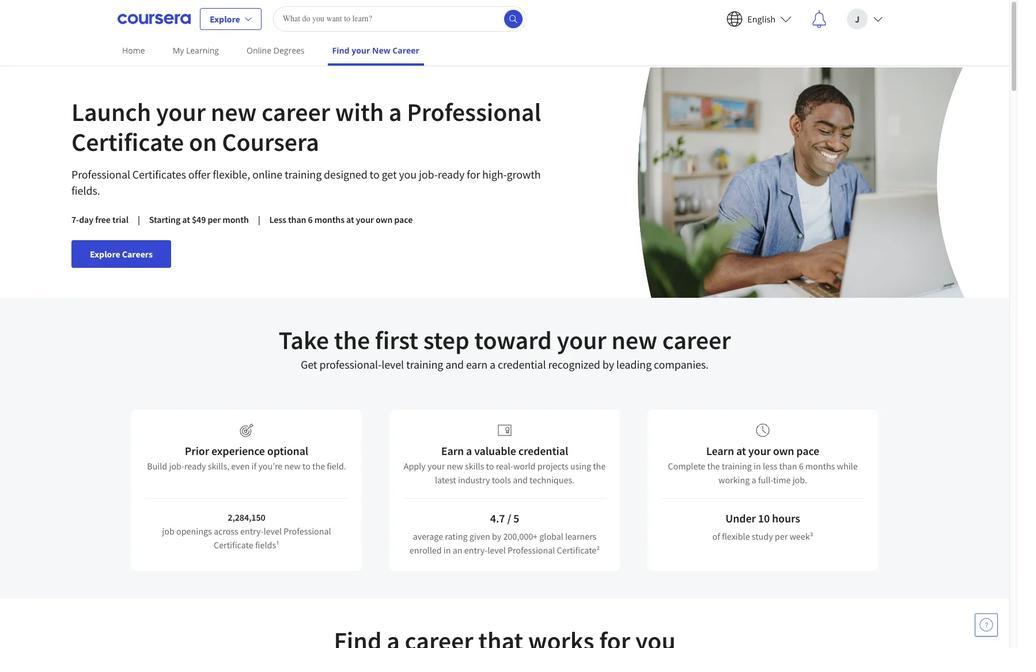 Task type: locate. For each thing, give the bounding box(es) containing it.
0 horizontal spatial and
[[446, 357, 464, 372]]

1 horizontal spatial explore
[[210, 13, 240, 24]]

new inside earn a valuable credential apply your new skills to real-world projects using the latest industry tools and techniques.
[[447, 461, 463, 472]]

1 horizontal spatial ready
[[438, 167, 465, 182]]

study
[[752, 531, 773, 542]]

0 horizontal spatial pace
[[395, 214, 413, 225]]

1 horizontal spatial certificate
[[214, 540, 253, 551]]

0 vertical spatial and
[[446, 357, 464, 372]]

explore careers link
[[71, 240, 171, 268]]

job-
[[419, 167, 438, 182], [169, 461, 184, 472]]

months inside learn at your own pace complete the training in less than 6 months while working a full-time job.
[[806, 461, 835, 472]]

0 horizontal spatial explore
[[90, 248, 120, 260]]

level down first
[[382, 357, 404, 372]]

a right earn
[[490, 357, 496, 372]]

the
[[334, 325, 370, 356], [312, 461, 325, 472], [593, 461, 606, 472], [708, 461, 720, 472]]

by inside "4.7 / 5 average rating given by 200,000+ global learners enrolled in an entry-level professional certificate²"
[[492, 531, 502, 542]]

level
[[382, 357, 404, 372], [264, 526, 282, 537], [488, 545, 506, 556]]

ready inside professional certificates offer flexible, online training designed to get you job-ready for high-growth fields.
[[438, 167, 465, 182]]

1 vertical spatial credential
[[519, 444, 569, 458]]

own up less
[[773, 444, 795, 458]]

explore for explore careers
[[90, 248, 120, 260]]

job
[[162, 526, 175, 537]]

None search field
[[273, 6, 527, 31]]

1 vertical spatial own
[[773, 444, 795, 458]]

1 vertical spatial training
[[406, 357, 443, 372]]

0 horizontal spatial months
[[315, 214, 345, 225]]

new inside launch your new career with a professional certificate on coursera
[[211, 96, 257, 128]]

per for hours
[[775, 531, 788, 542]]

1 vertical spatial explore
[[90, 248, 120, 260]]

6
[[308, 214, 313, 225], [799, 461, 804, 472]]

learning
[[186, 45, 219, 56]]

months down professional certificates offer flexible, online training designed to get you job-ready for high-growth fields.
[[315, 214, 345, 225]]

200,000+
[[503, 531, 538, 542]]

1 vertical spatial ready
[[184, 461, 206, 472]]

and
[[446, 357, 464, 372], [513, 474, 528, 486]]

1 vertical spatial in
[[444, 545, 451, 556]]

2,284,150 job openings across entry-level professional certificate fields¹
[[162, 512, 331, 551]]

job- right you
[[419, 167, 438, 182]]

projects
[[538, 461, 569, 472]]

1 horizontal spatial to
[[370, 167, 380, 182]]

pace down you
[[395, 214, 413, 225]]

2 vertical spatial level
[[488, 545, 506, 556]]

6 up job.
[[799, 461, 804, 472]]

1 horizontal spatial own
[[773, 444, 795, 458]]

0 vertical spatial explore
[[210, 13, 240, 24]]

0 horizontal spatial job-
[[169, 461, 184, 472]]

by right given
[[492, 531, 502, 542]]

1 vertical spatial and
[[513, 474, 528, 486]]

your inside learn at your own pace complete the training in less than 6 months while working a full-time job.
[[749, 444, 771, 458]]

a
[[389, 96, 402, 128], [490, 357, 496, 372], [466, 444, 472, 458], [752, 474, 757, 486]]

0 horizontal spatial career
[[262, 96, 330, 128]]

1 vertical spatial certificate
[[214, 540, 253, 551]]

2 horizontal spatial training
[[722, 461, 752, 472]]

in left the an at the bottom of the page
[[444, 545, 451, 556]]

0 vertical spatial job-
[[419, 167, 438, 182]]

companies.
[[654, 357, 709, 372]]

my learning link
[[168, 37, 224, 63]]

trial | starting
[[112, 214, 181, 225]]

certificate inside launch your new career with a professional certificate on coursera
[[71, 126, 184, 158]]

1 vertical spatial 6
[[799, 461, 804, 472]]

0 horizontal spatial certificate
[[71, 126, 184, 158]]

training inside take the first step toward your new career get professional-level training and earn a credential recognized by leading companies.
[[406, 357, 443, 372]]

to left real-
[[486, 461, 494, 472]]

0 vertical spatial months
[[315, 214, 345, 225]]

ready
[[438, 167, 465, 182], [184, 461, 206, 472]]

own down get
[[376, 214, 393, 225]]

months up job.
[[806, 461, 835, 472]]

0 vertical spatial by
[[603, 357, 614, 372]]

2 horizontal spatial level
[[488, 545, 506, 556]]

average
[[413, 531, 443, 542]]

the left field.
[[312, 461, 325, 472]]

coursera image
[[118, 10, 191, 28]]

0 horizontal spatial than
[[288, 214, 306, 225]]

find your new career
[[332, 45, 420, 56]]

offer
[[188, 167, 211, 182]]

a inside earn a valuable credential apply your new skills to real-world projects using the latest industry tools and techniques.
[[466, 444, 472, 458]]

explore inside popup button
[[210, 13, 240, 24]]

at
[[182, 214, 190, 225], [347, 214, 354, 225], [737, 444, 746, 458]]

new inside prior experience optional build job-ready skills, even if you're new to the field.
[[284, 461, 301, 472]]

tools
[[492, 474, 511, 486]]

under
[[726, 511, 756, 526]]

0 horizontal spatial per
[[208, 214, 221, 225]]

certificate for launch
[[71, 126, 184, 158]]

world
[[514, 461, 536, 472]]

level down given
[[488, 545, 506, 556]]

professional inside the 2,284,150 job openings across entry-level professional certificate fields¹
[[284, 526, 331, 537]]

your
[[352, 45, 370, 56], [156, 96, 206, 128], [356, 214, 374, 225], [557, 325, 607, 356], [749, 444, 771, 458], [428, 461, 445, 472]]

entry- down 2,284,150 at the left bottom of page
[[240, 526, 264, 537]]

per
[[208, 214, 221, 225], [775, 531, 788, 542]]

the right using
[[593, 461, 606, 472]]

find
[[332, 45, 350, 56]]

1 vertical spatial career
[[663, 325, 731, 356]]

credential inside earn a valuable credential apply your new skills to real-world projects using the latest industry tools and techniques.
[[519, 444, 569, 458]]

in
[[754, 461, 761, 472], [444, 545, 451, 556]]

0 vertical spatial 6
[[308, 214, 313, 225]]

global
[[540, 531, 564, 542]]

if
[[252, 461, 257, 472]]

a right 'with'
[[389, 96, 402, 128]]

0 horizontal spatial ready
[[184, 461, 206, 472]]

less
[[763, 461, 778, 472]]

training inside professional certificates offer flexible, online training designed to get you job-ready for high-growth fields.
[[285, 167, 322, 182]]

1 horizontal spatial 6
[[799, 461, 804, 472]]

per right $49
[[208, 214, 221, 225]]

by
[[603, 357, 614, 372], [492, 531, 502, 542]]

career
[[393, 45, 420, 56]]

0 vertical spatial own
[[376, 214, 393, 225]]

1 horizontal spatial job-
[[419, 167, 438, 182]]

a inside launch your new career with a professional certificate on coursera
[[389, 96, 402, 128]]

1 vertical spatial level
[[264, 526, 282, 537]]

skills
[[465, 461, 484, 472]]

job.
[[793, 474, 808, 486]]

level up fields¹
[[264, 526, 282, 537]]

own inside learn at your own pace complete the training in less than 6 months while working a full-time job.
[[773, 444, 795, 458]]

0 horizontal spatial entry-
[[240, 526, 264, 537]]

degrees
[[274, 45, 305, 56]]

1 horizontal spatial than
[[780, 461, 798, 472]]

a inside learn at your own pace complete the training in less than 6 months while working a full-time job.
[[752, 474, 757, 486]]

hours
[[772, 511, 801, 526]]

1 horizontal spatial level
[[382, 357, 404, 372]]

1 vertical spatial months
[[806, 461, 835, 472]]

by inside take the first step toward your new career get professional-level training and earn a credential recognized by leading companies.
[[603, 357, 614, 372]]

given
[[470, 531, 490, 542]]

0 vertical spatial per
[[208, 214, 221, 225]]

0 vertical spatial credential
[[498, 357, 546, 372]]

j button
[[838, 0, 892, 37]]

own
[[376, 214, 393, 225], [773, 444, 795, 458]]

2 vertical spatial training
[[722, 461, 752, 472]]

2 horizontal spatial to
[[486, 461, 494, 472]]

pace up job.
[[797, 444, 820, 458]]

time
[[774, 474, 791, 486]]

coursera
[[222, 126, 319, 158]]

ready down prior
[[184, 461, 206, 472]]

0 vertical spatial entry-
[[240, 526, 264, 537]]

certificate down across
[[214, 540, 253, 551]]

to inside earn a valuable credential apply your new skills to real-world projects using the latest industry tools and techniques.
[[486, 461, 494, 472]]

6 down professional certificates offer flexible, online training designed to get you job-ready for high-growth fields.
[[308, 214, 313, 225]]

1 horizontal spatial entry-
[[464, 545, 488, 556]]

entry- inside "4.7 / 5 average rating given by 200,000+ global learners enrolled in an entry-level professional certificate²"
[[464, 545, 488, 556]]

to left get
[[370, 167, 380, 182]]

entry- down given
[[464, 545, 488, 556]]

ready inside prior experience optional build job-ready skills, even if you're new to the field.
[[184, 461, 206, 472]]

day
[[79, 214, 93, 225]]

entry- inside the 2,284,150 job openings across entry-level professional certificate fields¹
[[240, 526, 264, 537]]

certificates
[[132, 167, 186, 182]]

at inside learn at your own pace complete the training in less than 6 months while working a full-time job.
[[737, 444, 746, 458]]

than down professional certificates offer flexible, online training designed to get you job-ready for high-growth fields.
[[288, 214, 306, 225]]

entry-
[[240, 526, 264, 537], [464, 545, 488, 556]]

flexible
[[722, 531, 750, 542]]

level inside the 2,284,150 job openings across entry-level professional certificate fields¹
[[264, 526, 282, 537]]

the up professional-
[[334, 325, 370, 356]]

1 vertical spatial job-
[[169, 461, 184, 472]]

0 vertical spatial certificate
[[71, 126, 184, 158]]

the inside earn a valuable credential apply your new skills to real-world projects using the latest industry tools and techniques.
[[593, 461, 606, 472]]

a left full-
[[752, 474, 757, 486]]

launch your new career with a professional certificate on coursera
[[71, 96, 541, 158]]

1 horizontal spatial career
[[663, 325, 731, 356]]

explore up 'learning'
[[210, 13, 240, 24]]

credential up projects
[[519, 444, 569, 458]]

1 vertical spatial pace
[[797, 444, 820, 458]]

on
[[189, 126, 217, 158]]

0 horizontal spatial 6
[[308, 214, 313, 225]]

industry
[[458, 474, 490, 486]]

0 horizontal spatial level
[[264, 526, 282, 537]]

per inside under 10 hours of flexible study per week³
[[775, 531, 788, 542]]

0 horizontal spatial by
[[492, 531, 502, 542]]

openings
[[176, 526, 212, 537]]

1 horizontal spatial by
[[603, 357, 614, 372]]

0 horizontal spatial in
[[444, 545, 451, 556]]

1 horizontal spatial and
[[513, 474, 528, 486]]

$49
[[192, 214, 206, 225]]

in left less
[[754, 461, 761, 472]]

credential down toward
[[498, 357, 546, 372]]

techniques.
[[530, 474, 575, 486]]

certificate up certificates
[[71, 126, 184, 158]]

and left earn
[[446, 357, 464, 372]]

0 horizontal spatial to
[[303, 461, 311, 472]]

explore left careers
[[90, 248, 120, 260]]

1 horizontal spatial training
[[406, 357, 443, 372]]

0 vertical spatial ready
[[438, 167, 465, 182]]

job- right build
[[169, 461, 184, 472]]

0 vertical spatial training
[[285, 167, 322, 182]]

ready left for
[[438, 167, 465, 182]]

at right learn
[[737, 444, 746, 458]]

to inside prior experience optional build job-ready skills, even if you're new to the field.
[[303, 461, 311, 472]]

growth
[[507, 167, 541, 182]]

by left leading
[[603, 357, 614, 372]]

than up time at right bottom
[[780, 461, 798, 472]]

training right online at left
[[285, 167, 322, 182]]

1 vertical spatial than
[[780, 461, 798, 472]]

earn
[[441, 444, 464, 458]]

week³
[[790, 531, 814, 542]]

new inside take the first step toward your new career get professional-level training and earn a credential recognized by leading companies.
[[612, 325, 658, 356]]

10
[[759, 511, 770, 526]]

1 horizontal spatial per
[[775, 531, 788, 542]]

1 horizontal spatial pace
[[797, 444, 820, 458]]

0 vertical spatial level
[[382, 357, 404, 372]]

training down the step
[[406, 357, 443, 372]]

0 vertical spatial in
[[754, 461, 761, 472]]

a inside take the first step toward your new career get professional-level training and earn a credential recognized by leading companies.
[[490, 357, 496, 372]]

job- inside professional certificates offer flexible, online training designed to get you job-ready for high-growth fields.
[[419, 167, 438, 182]]

pace inside learn at your own pace complete the training in less than 6 months while working a full-time job.
[[797, 444, 820, 458]]

new
[[211, 96, 257, 128], [612, 325, 658, 356], [284, 461, 301, 472], [447, 461, 463, 472]]

level inside "4.7 / 5 average rating given by 200,000+ global learners enrolled in an entry-level professional certificate²"
[[488, 545, 506, 556]]

0 vertical spatial than
[[288, 214, 306, 225]]

toward
[[475, 325, 552, 356]]

an
[[453, 545, 463, 556]]

explore inside "link"
[[90, 248, 120, 260]]

1 horizontal spatial months
[[806, 461, 835, 472]]

0 vertical spatial career
[[262, 96, 330, 128]]

training up working
[[722, 461, 752, 472]]

a up "skills" at the bottom left
[[466, 444, 472, 458]]

professional inside professional certificates offer flexible, online training designed to get you job-ready for high-growth fields.
[[71, 167, 130, 182]]

the down learn
[[708, 461, 720, 472]]

and inside earn a valuable credential apply your new skills to real-world projects using the latest industry tools and techniques.
[[513, 474, 528, 486]]

and down world
[[513, 474, 528, 486]]

certificate inside the 2,284,150 job openings across entry-level professional certificate fields¹
[[214, 540, 253, 551]]

0 horizontal spatial training
[[285, 167, 322, 182]]

at down designed
[[347, 214, 354, 225]]

across
[[214, 526, 239, 537]]

at left $49
[[182, 214, 190, 225]]

working
[[719, 474, 750, 486]]

months
[[315, 214, 345, 225], [806, 461, 835, 472]]

per down hours
[[775, 531, 788, 542]]

your inside launch your new career with a professional certificate on coursera
[[156, 96, 206, 128]]

1 vertical spatial per
[[775, 531, 788, 542]]

to down the optional
[[303, 461, 311, 472]]

1 vertical spatial entry-
[[464, 545, 488, 556]]

1 horizontal spatial in
[[754, 461, 761, 472]]

online degrees
[[247, 45, 305, 56]]

1 vertical spatial by
[[492, 531, 502, 542]]

professional-
[[320, 357, 382, 372]]

2 horizontal spatial at
[[737, 444, 746, 458]]



Task type: vqa. For each thing, say whether or not it's contained in the screenshot.
Professional within the 'Launch your new career with a Professional Certificate on Coursera'
yes



Task type: describe. For each thing, give the bounding box(es) containing it.
0 vertical spatial pace
[[395, 214, 413, 225]]

4.7 / 5 average rating given by 200,000+ global learners enrolled in an entry-level professional certificate²
[[410, 511, 600, 556]]

career inside launch your new career with a professional certificate on coursera
[[262, 96, 330, 128]]

month | less
[[223, 214, 286, 225]]

training inside learn at your own pace complete the training in less than 6 months while working a full-time job.
[[722, 461, 752, 472]]

your inside take the first step toward your new career get professional-level training and earn a credential recognized by leading companies.
[[557, 325, 607, 356]]

you
[[399, 167, 417, 182]]

online
[[252, 167, 282, 182]]

professional certificates offer flexible, online training designed to get you job-ready for high-growth fields.
[[71, 167, 541, 198]]

explore button
[[200, 8, 262, 30]]

experience
[[212, 444, 265, 458]]

online
[[247, 45, 272, 56]]

flexible,
[[213, 167, 250, 182]]

certificate²
[[557, 545, 600, 556]]

credential inside take the first step toward your new career get professional-level training and earn a credential recognized by leading companies.
[[498, 357, 546, 372]]

fields.
[[71, 183, 100, 198]]

you're
[[258, 461, 283, 472]]

explore for explore
[[210, 13, 240, 24]]

the inside learn at your own pace complete the training in less than 6 months while working a full-time job.
[[708, 461, 720, 472]]

field.
[[327, 461, 346, 472]]

optional
[[267, 444, 309, 458]]

under 10 hours of flexible study per week³
[[713, 511, 814, 542]]

professional inside launch your new career with a professional certificate on coursera
[[407, 96, 541, 128]]

learn at your own pace complete the training in less than 6 months while working a full-time job.
[[668, 444, 858, 486]]

rating
[[445, 531, 468, 542]]

english
[[748, 13, 776, 24]]

launch
[[71, 96, 151, 128]]

learn
[[707, 444, 734, 458]]

4.7
[[490, 511, 505, 526]]

7-
[[71, 214, 79, 225]]

apply
[[404, 461, 426, 472]]

your inside earn a valuable credential apply your new skills to real-world projects using the latest industry tools and techniques.
[[428, 461, 445, 472]]

of
[[713, 531, 721, 542]]

certificate for 2,284,150
[[214, 540, 253, 551]]

get
[[382, 167, 397, 182]]

step
[[423, 325, 470, 356]]

/
[[508, 511, 511, 526]]

and inside take the first step toward your new career get professional-level training and earn a credential recognized by leading companies.
[[446, 357, 464, 372]]

get
[[301, 357, 317, 372]]

enrolled
[[410, 545, 442, 556]]

high-
[[483, 167, 507, 182]]

career inside take the first step toward your new career get professional-level training and earn a credential recognized by leading companies.
[[663, 325, 731, 356]]

7-day free trial | starting at $49 per month | less than 6 months at your own pace
[[71, 214, 413, 225]]

while
[[837, 461, 858, 472]]

careers
[[122, 248, 153, 260]]

learners
[[566, 531, 597, 542]]

fields¹
[[255, 540, 280, 551]]

find your new career link
[[328, 37, 424, 66]]

using
[[571, 461, 591, 472]]

to inside professional certificates offer flexible, online training designed to get you job-ready for high-growth fields.
[[370, 167, 380, 182]]

What do you want to learn? text field
[[273, 6, 527, 31]]

new
[[372, 45, 391, 56]]

take the first step toward your new career get professional-level training and earn a credential recognized by leading companies.
[[279, 325, 731, 372]]

even
[[231, 461, 250, 472]]

designed
[[324, 167, 368, 182]]

0 horizontal spatial own
[[376, 214, 393, 225]]

earn
[[466, 357, 488, 372]]

6 inside learn at your own pace complete the training in less than 6 months while working a full-time job.
[[799, 461, 804, 472]]

level inside take the first step toward your new career get professional-level training and earn a credential recognized by leading companies.
[[382, 357, 404, 372]]

leading
[[617, 357, 652, 372]]

real-
[[496, 461, 514, 472]]

professional inside "4.7 / 5 average rating given by 200,000+ global learners enrolled in an entry-level professional certificate²"
[[508, 545, 555, 556]]

home link
[[118, 37, 150, 63]]

complete
[[668, 461, 706, 472]]

per for free
[[208, 214, 221, 225]]

with
[[335, 96, 384, 128]]

in inside learn at your own pace complete the training in less than 6 months while working a full-time job.
[[754, 461, 761, 472]]

5
[[514, 511, 520, 526]]

the inside take the first step toward your new career get professional-level training and earn a credential recognized by leading companies.
[[334, 325, 370, 356]]

earn a valuable credential apply your new skills to real-world projects using the latest industry tools and techniques.
[[404, 444, 606, 486]]

take
[[279, 325, 329, 356]]

help center image
[[980, 619, 994, 632]]

home
[[122, 45, 145, 56]]

skills,
[[208, 461, 229, 472]]

english button
[[718, 0, 801, 37]]

explore careers
[[90, 248, 153, 260]]

online degrees link
[[242, 37, 309, 63]]

the inside prior experience optional build job-ready skills, even if you're new to the field.
[[312, 461, 325, 472]]

job- inside prior experience optional build job-ready skills, even if you're new to the field.
[[169, 461, 184, 472]]

than inside learn at your own pace complete the training in less than 6 months while working a full-time job.
[[780, 461, 798, 472]]

j
[[856, 13, 860, 24]]

my
[[173, 45, 184, 56]]

my learning
[[173, 45, 219, 56]]

first
[[375, 325, 418, 356]]

prior
[[185, 444, 209, 458]]

valuable
[[475, 444, 516, 458]]

0 horizontal spatial at
[[182, 214, 190, 225]]

in inside "4.7 / 5 average rating given by 200,000+ global learners enrolled in an entry-level professional certificate²"
[[444, 545, 451, 556]]

full-
[[759, 474, 774, 486]]

prior experience optional build job-ready skills, even if you're new to the field.
[[147, 444, 346, 472]]

1 horizontal spatial at
[[347, 214, 354, 225]]

latest
[[435, 474, 456, 486]]



